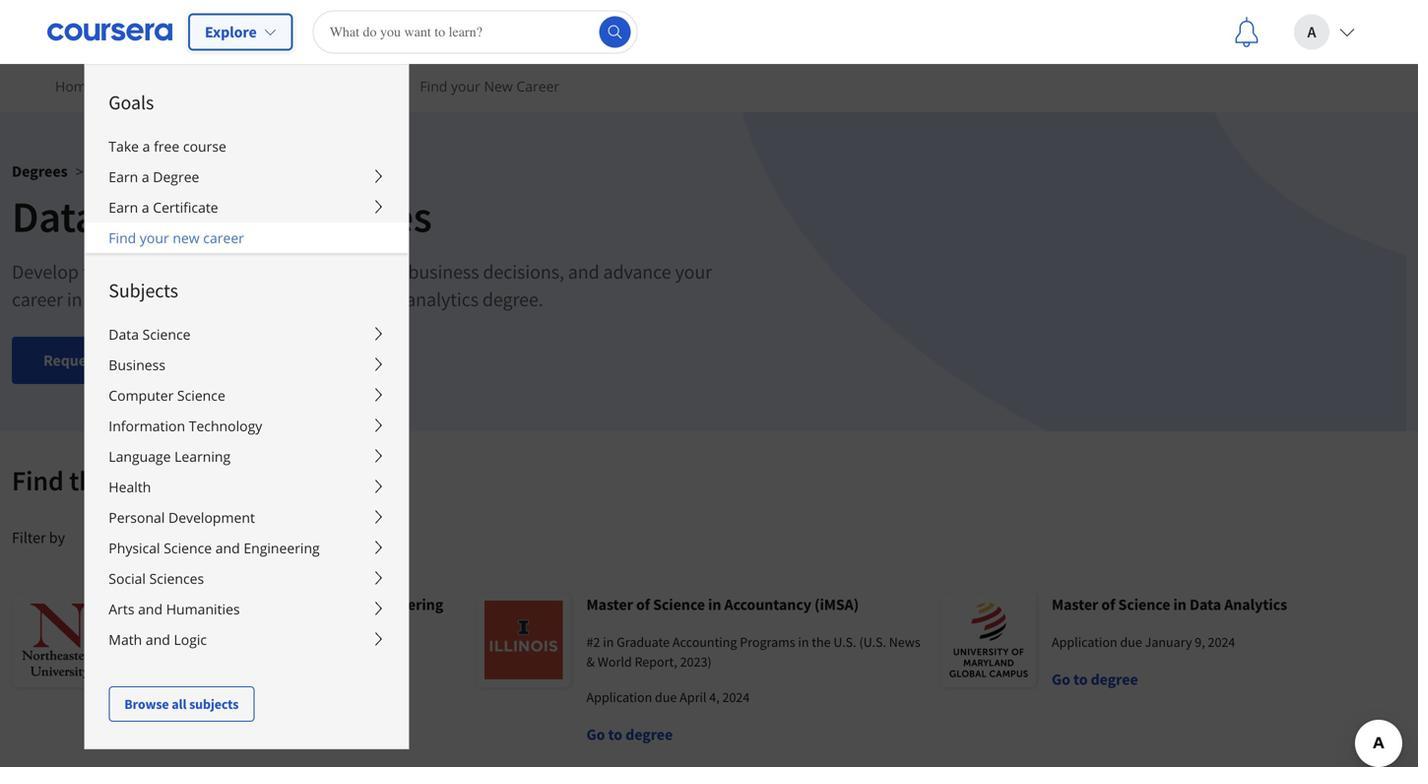 Task type: vqa. For each thing, say whether or not it's contained in the screenshot.
blog,
no



Task type: locate. For each thing, give the bounding box(es) containing it.
home link
[[47, 64, 102, 108]]

go to degree
[[122, 670, 209, 690], [1052, 670, 1139, 690], [587, 725, 673, 745]]

earn a degree
[[109, 168, 199, 186]]

data
[[91, 162, 122, 181], [12, 189, 97, 244], [109, 325, 139, 344], [260, 595, 292, 615], [1190, 595, 1222, 615]]

and inside popup button
[[146, 631, 170, 649]]

career down develop
[[12, 287, 63, 312]]

2 vertical spatial your
[[675, 260, 712, 284]]

0 horizontal spatial your
[[140, 229, 169, 247]]

find left new
[[420, 77, 448, 96]]

university of maryland global campus image
[[942, 593, 1037, 688]]

0 horizontal spatial of
[[172, 595, 186, 615]]

health button
[[85, 472, 408, 503]]

a left free
[[143, 137, 150, 156]]

data inside data science dropdown button
[[109, 325, 139, 344]]

analytics
[[406, 287, 479, 312]]

of for master of science in data analytics engineering
[[172, 595, 186, 615]]

an
[[286, 287, 307, 312]]

1 horizontal spatial due
[[655, 689, 677, 707]]

science
[[143, 325, 191, 344], [177, 386, 225, 405], [164, 539, 212, 558], [189, 595, 241, 615], [653, 595, 705, 615], [1119, 595, 1171, 615]]

2 master from the left
[[587, 595, 633, 615]]

master up #2
[[587, 595, 633, 615]]

1 horizontal spatial your
[[451, 77, 481, 96]]

your inside find your new career link
[[451, 77, 481, 96]]

a left degree
[[142, 168, 149, 186]]

2 of from the left
[[637, 595, 650, 615]]

degree.
[[483, 287, 544, 312]]

find your new career
[[109, 229, 244, 247]]

earn down take
[[109, 168, 138, 186]]

data analytics link
[[91, 162, 184, 181]]

analytics for degrees > data analytics data analytics degrees
[[106, 189, 275, 244]]

0 horizontal spatial master
[[122, 595, 169, 615]]

go down "&"
[[587, 725, 605, 745]]

sciences
[[149, 570, 204, 588]]

your for new
[[140, 229, 169, 247]]

learning
[[165, 77, 221, 96], [175, 447, 231, 466]]

explore
[[205, 22, 257, 42]]

1 horizontal spatial application
[[587, 689, 653, 707]]

0 vertical spatial degrees
[[12, 162, 68, 181]]

menu item
[[407, 64, 1334, 768]]

go to degree down application due january 9, 2024
[[1052, 670, 1139, 690]]

the inside #2 in graduate accounting programs in the u.s. (u.s. news & world report, 2023)
[[812, 634, 831, 651]]

new
[[484, 77, 513, 96]]

data down the degrees link
[[12, 189, 97, 244]]

your inside find your new career link
[[140, 229, 169, 247]]

to down application due january 9, 2024
[[1074, 670, 1088, 690]]

the for develop
[[83, 260, 109, 284]]

2 horizontal spatial master
[[1052, 595, 1099, 615]]

1 vertical spatial your
[[140, 229, 169, 247]]

2 earn from the top
[[109, 198, 138, 217]]

(u.s.
[[860, 634, 887, 651]]

due for master of science in data analytics
[[1121, 634, 1143, 651]]

0 vertical spatial engineering
[[244, 539, 320, 558]]

of down sciences
[[172, 595, 186, 615]]

1 vertical spatial data
[[366, 287, 402, 312]]

2024 for master of science in data analytics engineering
[[255, 634, 282, 651]]

in up january
[[1174, 595, 1187, 615]]

(imsa)
[[815, 595, 859, 615]]

data science button
[[85, 319, 408, 350]]

due left 'april'
[[655, 689, 677, 707]]

master of science in accountancy (imsa)
[[587, 595, 859, 615]]

2 horizontal spatial go
[[1052, 670, 1071, 690]]

1 horizontal spatial master
[[587, 595, 633, 615]]

2023)
[[680, 653, 712, 671]]

go to degree for master of science in data analytics engineering
[[122, 670, 209, 690]]

1 vertical spatial learning
[[175, 447, 231, 466]]

1 horizontal spatial career
[[203, 229, 244, 247]]

0 vertical spatial learning
[[165, 77, 221, 96]]

the left health
[[69, 464, 108, 498]]

0 vertical spatial the
[[83, 260, 109, 284]]

learning right my
[[165, 77, 221, 96]]

0 horizontal spatial due
[[191, 634, 213, 651]]

1 of from the left
[[172, 595, 186, 615]]

0 vertical spatial data
[[238, 260, 274, 284]]

1 master from the left
[[122, 595, 169, 615]]

to down application due april 4, 2024
[[609, 725, 623, 745]]

personal
[[109, 508, 165, 527]]

application down world
[[587, 689, 653, 707]]

career
[[517, 77, 560, 96]]

of up application due january 9, 2024
[[1102, 595, 1116, 615]]

learning for language learning
[[175, 447, 231, 466]]

2024 right '9,'
[[1209, 634, 1236, 651]]

2024 right 1,
[[255, 634, 282, 651]]

world
[[598, 653, 632, 671]]

to up the edge
[[158, 260, 175, 284]]

application left january
[[1052, 634, 1118, 651]]

extract
[[178, 260, 234, 284]]

1 horizontal spatial degrees
[[283, 189, 432, 244]]

a down earn a degree
[[142, 198, 149, 217]]

in
[[67, 287, 82, 312], [244, 595, 257, 615], [709, 595, 722, 615], [1174, 595, 1187, 615], [603, 634, 614, 651], [799, 634, 810, 651]]

and left advance
[[568, 260, 600, 284]]

0 horizontal spatial application
[[122, 634, 188, 651]]

a
[[143, 137, 150, 156], [142, 168, 149, 186], [142, 198, 149, 217], [86, 287, 96, 312]]

0 vertical spatial find
[[420, 77, 448, 96]]

career inside "explore menu" element
[[203, 229, 244, 247]]

0 vertical spatial earn
[[109, 168, 138, 186]]

master for master of science in data analytics engineering
[[122, 595, 169, 615]]

in down develop
[[67, 287, 82, 312]]

data for degrees > data analytics data analytics degrees
[[12, 189, 97, 244]]

of
[[172, 595, 186, 615], [637, 595, 650, 615], [1102, 595, 1116, 615]]

find for find your new career
[[109, 229, 136, 247]]

arts and humanities
[[109, 600, 240, 619]]

find the right degree for you
[[12, 464, 345, 498]]

data for master of science in data analytics engineering
[[260, 595, 292, 615]]

None search field
[[313, 10, 638, 54]]

1 horizontal spatial data
[[366, 287, 402, 312]]

due left january
[[1121, 634, 1143, 651]]

degrees up inform
[[283, 189, 432, 244]]

application down arts and humanities
[[122, 634, 188, 651]]

2 horizontal spatial 2024
[[1209, 634, 1236, 651]]

and right arts
[[138, 600, 163, 619]]

data up with
[[238, 260, 274, 284]]

data down inform
[[366, 287, 402, 312]]

find your new career link
[[412, 64, 568, 108]]

to
[[158, 260, 175, 284], [144, 670, 158, 690], [1074, 670, 1088, 690], [609, 725, 623, 745]]

1 vertical spatial earn
[[109, 198, 138, 217]]

0 horizontal spatial career
[[12, 287, 63, 312]]

your for new
[[451, 77, 481, 96]]

0 horizontal spatial engineering
[[244, 539, 320, 558]]

request
[[43, 351, 99, 371]]

science up may
[[189, 595, 241, 615]]

online
[[311, 287, 362, 312]]

go to degree up the all
[[122, 670, 209, 690]]

3 master from the left
[[1052, 595, 1099, 615]]

a left cutting- at left top
[[86, 287, 96, 312]]

0 vertical spatial your
[[451, 77, 481, 96]]

find up filter by
[[12, 464, 64, 498]]

learning for my learning
[[165, 77, 221, 96]]

degree down application due january 9, 2024
[[1091, 670, 1139, 690]]

1 vertical spatial the
[[69, 464, 108, 498]]

master down social sciences
[[122, 595, 169, 615]]

0 horizontal spatial find
[[12, 464, 64, 498]]

1 horizontal spatial engineering
[[361, 595, 444, 615]]

application due april 4, 2024
[[587, 689, 750, 707]]

to inside develop the skills to extract data insights, inform business decisions, and advance your career in a cutting-edge field with an online data analytics degree.
[[158, 260, 175, 284]]

of for master of science in accountancy (imsa)
[[637, 595, 650, 615]]

right
[[114, 464, 170, 498]]

math
[[109, 631, 142, 649]]

in right 'programs'
[[799, 634, 810, 651]]

northeastern university image
[[12, 593, 106, 688]]

coursera image
[[47, 16, 172, 48]]

analytics for master of science in data analytics engineering
[[295, 595, 358, 615]]

science up information technology
[[177, 386, 225, 405]]

degree
[[176, 464, 257, 498], [161, 670, 209, 690], [1091, 670, 1139, 690], [626, 725, 673, 745]]

0 vertical spatial career
[[203, 229, 244, 247]]

go up browse
[[122, 670, 141, 690]]

degrees left >
[[12, 162, 68, 181]]

group
[[84, 64, 1334, 768]]

master up application due january 9, 2024
[[1052, 595, 1099, 615]]

2 horizontal spatial application
[[1052, 634, 1118, 651]]

in up accounting
[[709, 595, 722, 615]]

the left skills
[[83, 260, 109, 284]]

0 horizontal spatial go to degree
[[122, 670, 209, 690]]

january
[[1146, 634, 1193, 651]]

data up '9,'
[[1190, 595, 1222, 615]]

go right university of maryland global campus "image"
[[1052, 670, 1071, 690]]

of for master of science in data analytics
[[1102, 595, 1116, 615]]

degree up development
[[176, 464, 257, 498]]

a inside develop the skills to extract data insights, inform business decisions, and advance your career in a cutting-edge field with an online data analytics degree.
[[86, 287, 96, 312]]

home
[[55, 77, 94, 96]]

earn down data analytics link
[[109, 198, 138, 217]]

earn a degree button
[[85, 162, 408, 192]]

1 earn from the top
[[109, 168, 138, 186]]

data up "info"
[[109, 325, 139, 344]]

What do you want to learn? text field
[[313, 10, 638, 54]]

2024 right 4, on the bottom right of the page
[[723, 689, 750, 707]]

career right new
[[203, 229, 244, 247]]

information technology button
[[85, 411, 408, 441]]

the inside develop the skills to extract data insights, inform business decisions, and advance your career in a cutting-edge field with an online data analytics degree.
[[83, 260, 109, 284]]

u.s.
[[834, 634, 857, 651]]

edge
[[163, 287, 203, 312]]

go to degree down application due april 4, 2024
[[587, 725, 673, 745]]

2 horizontal spatial find
[[420, 77, 448, 96]]

goals
[[109, 90, 154, 115]]

graduate
[[617, 634, 670, 651]]

application
[[122, 634, 188, 651], [1052, 634, 1118, 651], [587, 689, 653, 707]]

master of science in data analytics
[[1052, 595, 1288, 615]]

earn a certificate button
[[85, 192, 408, 223]]

social
[[109, 570, 146, 588]]

2 vertical spatial find
[[12, 464, 64, 498]]

2 vertical spatial the
[[812, 634, 831, 651]]

2024 for master of science in data analytics
[[1209, 634, 1236, 651]]

analytics for master of science in data analytics
[[1225, 595, 1288, 615]]

info
[[102, 351, 129, 371]]

business
[[109, 356, 166, 374]]

data down social sciences popup button
[[260, 595, 292, 615]]

0 horizontal spatial 2024
[[255, 634, 282, 651]]

2 horizontal spatial due
[[1121, 634, 1143, 651]]

#2 in graduate accounting programs in the u.s. (u.s. news & world report, 2023)
[[587, 634, 921, 671]]

find inside "explore menu" element
[[109, 229, 136, 247]]

application due january 9, 2024
[[1052, 634, 1236, 651]]

2 horizontal spatial your
[[675, 260, 712, 284]]

3 of from the left
[[1102, 595, 1116, 615]]

the left u.s.
[[812, 634, 831, 651]]

1 horizontal spatial of
[[637, 595, 650, 615]]

0 horizontal spatial go
[[122, 670, 141, 690]]

by
[[49, 528, 65, 548]]

science down personal development
[[164, 539, 212, 558]]

find up skills
[[109, 229, 136, 247]]

physical
[[109, 539, 160, 558]]

of up graduate
[[637, 595, 650, 615]]

business button
[[85, 350, 408, 380]]

physical science and engineering
[[109, 539, 320, 558]]

learning inside dropdown button
[[175, 447, 231, 466]]

in right #2
[[603, 634, 614, 651]]

1 vertical spatial career
[[12, 287, 63, 312]]

2 horizontal spatial of
[[1102, 595, 1116, 615]]

advance
[[604, 260, 672, 284]]

>
[[76, 162, 83, 181]]

language
[[109, 447, 171, 466]]

and left logic
[[146, 631, 170, 649]]

master
[[122, 595, 169, 615], [587, 595, 633, 615], [1052, 595, 1099, 615]]

due left may
[[191, 634, 213, 651]]

find your new career
[[420, 77, 560, 96]]

2 horizontal spatial go to degree
[[1052, 670, 1139, 690]]

1 horizontal spatial find
[[109, 229, 136, 247]]

take a free course
[[109, 137, 227, 156]]

accountancy
[[725, 595, 812, 615]]

1 vertical spatial degrees
[[283, 189, 432, 244]]

learning down information technology
[[175, 447, 231, 466]]

my learning
[[142, 77, 221, 96]]

take a free course link
[[85, 131, 408, 162]]

1 vertical spatial find
[[109, 229, 136, 247]]



Task type: describe. For each thing, give the bounding box(es) containing it.
your inside develop the skills to extract data insights, inform business decisions, and advance your career in a cutting-edge field with an online data analytics degree.
[[675, 260, 712, 284]]

a for degree
[[142, 168, 149, 186]]

find your new career link
[[85, 223, 408, 253]]

language learning button
[[85, 441, 408, 472]]

subjects
[[189, 696, 239, 713]]

university of illinois at urbana-champaign image
[[477, 593, 571, 688]]

cutting-
[[100, 287, 163, 312]]

physical science and engineering button
[[85, 533, 408, 564]]

field
[[207, 287, 243, 312]]

1 horizontal spatial go
[[587, 725, 605, 745]]

may
[[215, 634, 239, 651]]

find for find the right degree for you
[[12, 464, 64, 498]]

language learning
[[109, 447, 231, 466]]

degree up browse all subjects
[[161, 670, 209, 690]]

subjects
[[109, 278, 178, 303]]

a for free
[[143, 137, 150, 156]]

certificate
[[153, 198, 218, 217]]

a
[[1308, 22, 1317, 42]]

filter
[[12, 528, 46, 548]]

filter by
[[12, 528, 65, 548]]

and down development
[[216, 539, 240, 558]]

1,
[[242, 634, 252, 651]]

take
[[109, 137, 139, 156]]

all
[[172, 696, 187, 713]]

health
[[109, 478, 151, 497]]

&
[[587, 653, 595, 671]]

4,
[[710, 689, 720, 707]]

inform
[[350, 260, 405, 284]]

science down the edge
[[143, 325, 191, 344]]

degree
[[153, 168, 199, 186]]

browse all subjects button
[[109, 687, 255, 722]]

april
[[680, 689, 707, 707]]

application due may 1, 2024
[[122, 634, 282, 651]]

earn for earn a certificate
[[109, 198, 138, 217]]

programs
[[740, 634, 796, 651]]

arts and humanities button
[[85, 594, 408, 625]]

math and logic
[[109, 631, 207, 649]]

go to degree for master of science in data analytics
[[1052, 670, 1139, 690]]

go for master of science in data analytics engineering
[[122, 670, 141, 690]]

0 horizontal spatial degrees
[[12, 162, 68, 181]]

new
[[173, 229, 200, 247]]

0 horizontal spatial data
[[238, 260, 274, 284]]

you
[[301, 464, 345, 498]]

skills
[[113, 260, 154, 284]]

science up application due january 9, 2024
[[1119, 595, 1171, 615]]

news
[[890, 634, 921, 651]]

computer
[[109, 386, 174, 405]]

data science
[[109, 325, 191, 344]]

a button
[[1279, 0, 1372, 64]]

develop the skills to extract data insights, inform business decisions, and advance your career in a cutting-edge field with an online data analytics degree.
[[12, 260, 712, 312]]

career inside develop the skills to extract data insights, inform business decisions, and advance your career in a cutting-edge field with an online data analytics degree.
[[12, 287, 63, 312]]

go for master of science in data analytics
[[1052, 670, 1071, 690]]

the for find
[[69, 464, 108, 498]]

explore menu element
[[85, 65, 408, 722]]

application for master of science in data analytics engineering
[[122, 634, 188, 651]]

insights,
[[278, 260, 346, 284]]

data right >
[[91, 162, 122, 181]]

earn a certificate
[[109, 198, 218, 217]]

master for master of science in data analytics
[[1052, 595, 1099, 615]]

report,
[[635, 653, 678, 671]]

for
[[262, 464, 296, 498]]

information technology
[[109, 417, 262, 436]]

social sciences button
[[85, 564, 408, 594]]

personal development button
[[85, 503, 408, 533]]

personal development
[[109, 508, 255, 527]]

humanities
[[166, 600, 240, 619]]

science up accounting
[[653, 595, 705, 615]]

science inside popup button
[[177, 386, 225, 405]]

group containing goals
[[84, 64, 1334, 768]]

a for certificate
[[142, 198, 149, 217]]

due for master of science in data analytics engineering
[[191, 634, 213, 651]]

earn for earn a degree
[[109, 168, 138, 186]]

degree down application due april 4, 2024
[[626, 725, 673, 745]]

development
[[168, 508, 255, 527]]

9,
[[1196, 634, 1206, 651]]

#2
[[587, 634, 601, 651]]

master for master of science in accountancy (imsa)
[[587, 595, 633, 615]]

degrees > data analytics data analytics degrees
[[12, 162, 432, 244]]

develop
[[12, 260, 79, 284]]

request info button
[[12, 337, 161, 384]]

logic
[[174, 631, 207, 649]]

1 horizontal spatial go to degree
[[587, 725, 673, 745]]

course
[[183, 137, 227, 156]]

1 vertical spatial engineering
[[361, 595, 444, 615]]

request info
[[43, 351, 129, 371]]

engineering inside physical science and engineering dropdown button
[[244, 539, 320, 558]]

application for master of science in data analytics
[[1052, 634, 1118, 651]]

math and logic button
[[85, 625, 408, 655]]

and inside develop the skills to extract data insights, inform business decisions, and advance your career in a cutting-edge field with an online data analytics degree.
[[568, 260, 600, 284]]

in down social sciences popup button
[[244, 595, 257, 615]]

information
[[109, 417, 185, 436]]

technology
[[189, 417, 262, 436]]

in inside develop the skills to extract data insights, inform business decisions, and advance your career in a cutting-edge field with an online data analytics degree.
[[67, 287, 82, 312]]

arts
[[109, 600, 135, 619]]

business
[[408, 260, 479, 284]]

find for find your new career
[[420, 77, 448, 96]]

my learning link
[[134, 64, 229, 108]]

browse all subjects
[[124, 696, 239, 713]]

social sciences
[[109, 570, 204, 588]]

computer science button
[[85, 380, 408, 411]]

1 horizontal spatial 2024
[[723, 689, 750, 707]]

to up browse
[[144, 670, 158, 690]]

accounting
[[673, 634, 738, 651]]

computer science
[[109, 386, 225, 405]]

data for master of science in data analytics
[[1190, 595, 1222, 615]]

free
[[154, 137, 180, 156]]



